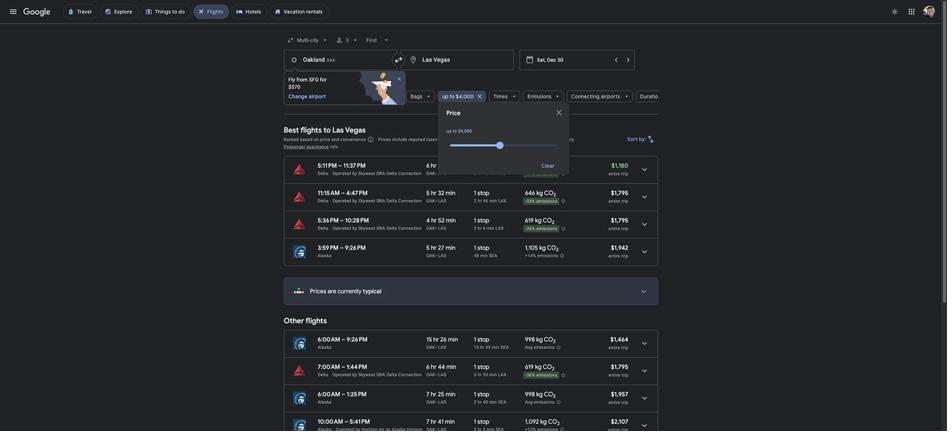 Task type: locate. For each thing, give the bounding box(es) containing it.
$4,000 up price
[[456, 93, 474, 100]]

las for 4 hr 52 min
[[438, 226, 447, 231]]

1 vertical spatial 7
[[427, 419, 430, 426]]

lax inside 1 stop 2 hr 6 min lax
[[496, 226, 504, 231]]

leaves oakland international airport at 6:00 am on saturday, december 30 and arrives at harry reid international airport at 9:26 pm on saturday, december 30. element
[[318, 336, 368, 344]]

entire left "flight details. leaves oakland international airport at 11:15 am on saturday, december 30 and arrives at harry reid international airport at 4:47 pm on saturday, december 30." icon
[[609, 199, 621, 204]]

operated by skywest dba delta connection for 11:37 pm
[[333, 171, 422, 176]]

3 las from the top
[[438, 226, 447, 231]]

1 stop flight. element for 15 hr 26 min
[[474, 336, 490, 345]]

vegas
[[345, 126, 366, 135]]

1 vertical spatial $1,795
[[611, 217, 629, 225]]

sea inside the 1 stop 10 hr 45 min sea
[[501, 345, 509, 350]]

up to $4,000 inside popup button
[[442, 93, 474, 100]]

3 stop from the top
[[478, 245, 490, 252]]

hr right 15
[[434, 336, 439, 344]]

36% up 1,105
[[527, 226, 536, 232]]

fly from sfo for $570 change airport
[[289, 77, 327, 100]]

5 oak from the top
[[427, 345, 435, 350]]

$1,795 entire trip up 1957 us dollars text box
[[609, 364, 629, 378]]

las down 25 at bottom left
[[438, 400, 447, 405]]

1 6:00 am from the top
[[318, 336, 341, 344]]

3 inside 1 stop 3 hr 53 min lax
[[474, 373, 477, 378]]

– right 5:11 pm
[[339, 162, 342, 170]]

hr inside '1 stop 2 hr 46 min lax'
[[478, 199, 482, 204]]

4 stop from the top
[[478, 336, 490, 344]]

6 for 6 hr 44 min
[[427, 364, 430, 371]]

1 vertical spatial 1795 us dollars text field
[[611, 217, 629, 225]]

total duration 5 hr 27 min. element
[[427, 245, 474, 253]]

46 up 1 stop 2 hr 6 min lax
[[483, 199, 488, 204]]

2 vertical spatial sea
[[499, 400, 507, 405]]

1795 US dollars text field
[[611, 190, 629, 197], [611, 217, 629, 225]]

hr left 27
[[431, 245, 437, 252]]

1 stop flight. element for 5 hr 27 min
[[474, 245, 490, 253]]

1 avg from the top
[[525, 345, 533, 350]]

all filters (1)
[[298, 93, 326, 100]]

las down 27
[[438, 253, 447, 259]]

2 alaska from the top
[[318, 345, 332, 350]]

6 entire from the top
[[609, 373, 621, 378]]

5 hr 32 min oak – las
[[427, 190, 456, 204]]

1 998 from the top
[[525, 336, 535, 344]]

1 vertical spatial 6:00 am
[[318, 391, 341, 399]]

connection left 4 hr 52 min oak – las
[[399, 226, 422, 231]]

operated down leaves oakland international airport at 5:36 pm on saturday, december 30 and arrives at harry reid international airport at 10:28 pm on saturday, december 30. element
[[333, 226, 351, 231]]

2 998 kg co 2 from the top
[[525, 391, 556, 400]]

hr right 4
[[432, 217, 437, 225]]

2 trip from the top
[[622, 199, 629, 204]]

all
[[298, 93, 304, 100]]

3 dba from the top
[[377, 226, 386, 231]]

$1,464
[[611, 336, 629, 344]]

1 1 from the top
[[474, 190, 476, 197]]

2 connection from the top
[[399, 199, 422, 204]]

$570
[[289, 84, 300, 90]]

kg inside 1,092 kg co 2
[[541, 419, 547, 426]]

6:00 am inside 6:00 am – 1:25 pm alaska
[[318, 391, 341, 399]]

26 down may apply. passenger assistance
[[438, 162, 445, 170]]

1957 US dollars text field
[[612, 391, 629, 399]]

0 vertical spatial 1795 us dollars text field
[[611, 190, 629, 197]]

– inside the 6 hr 44 min oak – las
[[435, 373, 438, 378]]

6:00 am for 1:25 pm
[[318, 391, 341, 399]]

5 inside 5 hr 27 min oak – las
[[427, 245, 430, 252]]

sea inside 1 stop 2 hr 40 min sea
[[499, 400, 507, 405]]

layover (1 of 1) is a 3 hr 53 min layover at los angeles international airport in los angeles. element
[[474, 372, 522, 378]]

Arrival time: 10:28 PM. text field
[[345, 217, 369, 225]]

kg
[[537, 162, 543, 170], [537, 190, 543, 197], [535, 217, 542, 225], [540, 245, 546, 252], [537, 336, 543, 344], [535, 364, 542, 371], [537, 391, 543, 399], [541, 419, 547, 426]]

co
[[544, 162, 554, 170], [545, 190, 554, 197], [543, 217, 552, 225], [547, 245, 557, 252], [544, 336, 554, 344], [543, 364, 552, 371], [544, 391, 554, 399], [548, 419, 558, 426]]

1 up layover (1 of 1) is a 2 hr 6 min layover at los angeles international airport in los angeles. element
[[474, 217, 476, 225]]

1 vertical spatial $4,000
[[458, 129, 472, 134]]

0 vertical spatial  image
[[330, 171, 331, 176]]

and
[[332, 137, 339, 142], [526, 137, 533, 142]]

flight details. leaves oakland international airport at 3:59 pm on saturday, december 30 and arrives at harry reid international airport at 9:26 pm on saturday, december 30. image
[[636, 243, 654, 261]]

1 vertical spatial -36% emissions
[[526, 373, 558, 378]]

alaska for 5 hr 27 min
[[318, 253, 332, 259]]

1,092
[[525, 419, 539, 426]]

connecting
[[572, 93, 600, 100]]

2 6:00 am from the top
[[318, 391, 341, 399]]

- down 646
[[526, 199, 527, 204]]

1 vertical spatial 6
[[483, 226, 486, 231]]

to
[[450, 93, 455, 100], [324, 126, 331, 135], [453, 129, 457, 134]]

1 for 1 stop 2 hr 6 min lax
[[474, 217, 476, 225]]

$1,957
[[612, 391, 629, 399]]

trip down the $1,464
[[622, 346, 629, 351]]

sort by: button
[[625, 131, 658, 148]]

 image for 7:00 am
[[330, 373, 331, 378]]

9:26 pm inside 3:59 pm – 9:26 pm alaska
[[345, 245, 366, 252]]

0 vertical spatial lax
[[499, 199, 507, 204]]

2 7 from the top
[[427, 419, 430, 426]]

ranked
[[284, 137, 299, 142]]

2107 US dollars text field
[[611, 419, 629, 426]]

layover (1 of 1) is a 2 hr 6 min layover at los angeles international airport in los angeles. element
[[474, 226, 522, 231]]

skywest down 10:28 pm text field at the left of page
[[359, 226, 376, 231]]

26 inside 15 hr 26 min oak – las
[[441, 336, 447, 344]]

entire for 5 hr 27 min
[[609, 254, 621, 259]]

min inside 1 stop 3 hr 53 min lax
[[490, 373, 497, 378]]

connection left the 6 hr 44 min oak – las
[[399, 373, 422, 378]]

3 operated from the top
[[333, 226, 351, 231]]

min right 45
[[492, 345, 500, 350]]

connection left 5 hr 32 min oak – las
[[399, 199, 422, 204]]

1 stop flight. element up 10
[[474, 336, 490, 345]]

0 vertical spatial 6:00 am
[[318, 336, 341, 344]]

1 1795 us dollars text field from the top
[[611, 190, 629, 197]]

 image
[[330, 199, 331, 204]]

layover (1 of 1) is a 2 hr 46 min layover at los angeles international airport in los angeles. element
[[474, 198, 522, 204]]

hr left 53
[[478, 373, 482, 378]]

by down 11:37 pm
[[353, 171, 357, 176]]

7:00 am
[[318, 364, 340, 371]]

oak inside 5 hr 27 min oak – las
[[427, 253, 435, 259]]

15 hr 26 min oak – las
[[427, 336, 458, 350]]

7 stop from the top
[[478, 419, 490, 426]]

loading results progress bar
[[0, 23, 942, 25]]

1 stop flight. element up 53
[[474, 364, 490, 372]]

prices right learn more about ranking image
[[379, 137, 391, 142]]

sea
[[489, 253, 498, 259], [501, 345, 509, 350], [499, 400, 507, 405]]

stop inside the 1 stop 10 hr 45 min sea
[[478, 336, 490, 344]]

trip for 6 hr 44 min
[[622, 373, 629, 378]]

1 horizontal spatial and
[[526, 137, 533, 142]]

skywest for 11:37 pm
[[359, 171, 376, 176]]

entire for 15 hr 26 min
[[609, 346, 621, 351]]

stop for 1 stop 2 hr 6 min lax
[[478, 217, 490, 225]]

1 up layover (1 of 1) is a 2 hr 40 min layover at seattle-tacoma international airport in seattle. element
[[474, 391, 476, 399]]

1180 US dollars text field
[[612, 162, 629, 170]]

Departure time: 3:59 PM. text field
[[318, 245, 339, 252]]

oak inside 15 hr 26 min oak – las
[[427, 345, 435, 350]]

up to $4,000
[[442, 93, 474, 100], [447, 129, 472, 134]]

4 connection from the top
[[399, 373, 422, 378]]

- for 4 hr 52 min
[[526, 226, 527, 232]]

26
[[438, 162, 445, 170], [441, 336, 447, 344]]

trip inside $1,957 entire trip
[[622, 400, 629, 406]]

1 stop flight. element for 4 hr 52 min
[[474, 217, 490, 226]]

0 vertical spatial 6
[[427, 162, 430, 170]]

1 skywest from the top
[[359, 171, 376, 176]]

26 for 15
[[441, 336, 447, 344]]

las for 6 hr 26 min
[[438, 171, 447, 176]]

2 5 from the top
[[427, 245, 430, 252]]

las inside 15 hr 26 min oak – las
[[438, 345, 447, 350]]

trip left flight details. leaves oakland international airport at 5:36 pm on saturday, december 30 and arrives at harry reid international airport at 10:28 pm on saturday, december 30. image
[[622, 226, 629, 231]]

2 619 from the top
[[525, 364, 534, 371]]

entire down $1,180
[[609, 171, 621, 177]]

1 horizontal spatial prices
[[379, 137, 391, 142]]

total duration 6 hr 44 min. element
[[427, 364, 474, 372]]

stop inside 1 stop 2 hr 40 min sea
[[478, 391, 490, 399]]

operated by skywest dba delta connection for 4:47 pm
[[333, 199, 422, 204]]

entire inside "$1,180 entire trip"
[[609, 171, 621, 177]]

2 1 stop flight. element from the top
[[474, 217, 490, 226]]

co inside 1,092 kg co 2
[[548, 419, 558, 426]]

trip for 5 hr 27 min
[[622, 254, 629, 259]]

1 vertical spatial prices
[[310, 288, 327, 295]]

$1,795 entire trip for $1,464
[[609, 364, 629, 378]]

sea right 40
[[499, 400, 507, 405]]

6 inside 1 stop 2 hr 6 min lax
[[483, 226, 486, 231]]

6 down may apply. passenger assistance
[[427, 162, 430, 170]]

2 operated from the top
[[333, 199, 351, 204]]

5 entire from the top
[[609, 346, 621, 351]]

1 vertical spatial alaska
[[318, 345, 332, 350]]

stop for 1 stop 3 hr 53 min lax
[[478, 364, 490, 371]]

las for 7 hr 25 min
[[438, 400, 447, 405]]

prices for prices include required taxes + fees for 3 passengers.
[[379, 137, 391, 142]]

oak inside 5 hr 32 min oak – las
[[427, 199, 435, 204]]

1 vertical spatial sea
[[501, 345, 509, 350]]

by for 1:44 pm
[[353, 373, 357, 378]]

lax up 1 stop 2 hr 6 min lax
[[499, 199, 507, 204]]

5
[[427, 190, 430, 197], [427, 245, 430, 252]]

2 operated by skywest dba delta connection from the top
[[333, 199, 422, 204]]

6 stop from the top
[[478, 391, 490, 399]]

6 1 from the top
[[474, 391, 476, 399]]

connection for 6 hr 44 min
[[399, 373, 422, 378]]

las for 6 hr 44 min
[[438, 373, 447, 378]]

5 1 from the top
[[474, 364, 476, 371]]

up up price
[[442, 93, 449, 100]]

stop up 40
[[478, 391, 490, 399]]

998
[[525, 336, 535, 344], [525, 391, 535, 399]]

and down las
[[332, 137, 339, 142]]

leaves oakland international airport at 6:00 am on saturday, december 30 and arrives at harry reid international airport at 1:25 pm on saturday, december 30. element
[[318, 391, 367, 399]]

layover (1 of 1) is a 10 hr 45 min layover at seattle-tacoma international airport in seattle. element
[[474, 345, 522, 351]]

2 1795 us dollars text field from the top
[[611, 217, 629, 225]]

skywest for 10:28 pm
[[359, 226, 376, 231]]

layover (1 of 1) is a 48 min layover at seattle-tacoma international airport in seattle. element
[[474, 253, 522, 259]]

hr inside 1 stop 2 hr 6 min lax
[[478, 226, 482, 231]]

to inside popup button
[[450, 93, 455, 100]]

sea for 15 hr 26 min
[[501, 345, 509, 350]]

alaska inside 3:59 pm – 9:26 pm alaska
[[318, 253, 332, 259]]

hr left 44
[[431, 364, 437, 371]]

- up 646
[[526, 172, 527, 177]]

6 trip from the top
[[622, 373, 629, 378]]

las for 5 hr 32 min
[[438, 199, 447, 204]]

7 oak from the top
[[427, 400, 435, 405]]

co inside "1,105 kg co 2"
[[547, 245, 557, 252]]

1 vertical spatial 5
[[427, 245, 430, 252]]

lax up 1 stop 48 min sea
[[496, 226, 504, 231]]

0 vertical spatial 619
[[525, 217, 534, 225]]

by
[[353, 171, 357, 176], [353, 199, 357, 204], [353, 226, 357, 231], [353, 373, 357, 378]]

1 for 1 stop 2 hr 46 min lax
[[474, 190, 476, 197]]

entire inside $1,464 entire trip
[[609, 346, 621, 351]]

5 trip from the top
[[622, 346, 629, 351]]

– left 'arrival time: 1:25 pm.' text box
[[342, 391, 346, 399]]

oak down 15
[[427, 345, 435, 350]]

min inside 5 hr 32 min oak – las
[[446, 190, 456, 197]]

2 - from the top
[[526, 199, 527, 204]]

total duration 4 hr 52 min. element
[[427, 217, 474, 226]]

0 vertical spatial 998
[[525, 336, 535, 344]]

and right charges
[[526, 137, 533, 142]]

46 left slc
[[483, 171, 488, 176]]

trip inside $1,464 entire trip
[[622, 346, 629, 351]]

2 vertical spatial  image
[[330, 373, 331, 378]]

min down fees
[[446, 162, 456, 170]]

lax for 4 hr 52 min
[[496, 226, 504, 231]]

up up fees
[[447, 129, 452, 134]]

1 36% from the top
[[527, 226, 536, 232]]

2 vertical spatial 3
[[474, 373, 477, 378]]

2 avg from the top
[[525, 400, 533, 405]]

close image
[[396, 76, 402, 82]]

stop for 1 stop 48 min sea
[[478, 245, 490, 252]]

36%
[[527, 226, 536, 232], [527, 373, 536, 378]]

0 vertical spatial for
[[320, 77, 327, 83]]

53
[[483, 373, 488, 378]]

to inside main content
[[324, 126, 331, 135]]

1 - from the top
[[526, 172, 527, 177]]

Departure time: 5:36 PM. text field
[[318, 217, 339, 225]]

0 vertical spatial avg
[[525, 345, 533, 350]]

1 entire from the top
[[609, 171, 621, 177]]

stop for 1 stop 10 hr 45 min sea
[[478, 336, 490, 344]]

operated down '5:11 pm – 11:37 pm'
[[333, 171, 351, 176]]

$1,180
[[612, 162, 629, 170]]

0 vertical spatial $1,795 entire trip
[[609, 190, 629, 204]]

None field
[[284, 34, 332, 47], [364, 34, 393, 47], [284, 34, 332, 47], [364, 34, 393, 47]]

3 oak from the top
[[427, 226, 435, 231]]

0 vertical spatial 7
[[427, 391, 430, 399]]

1 for 1 stop 2 hr 40 min sea
[[474, 391, 476, 399]]

stop
[[478, 190, 490, 197], [478, 217, 490, 225], [478, 245, 490, 252], [478, 336, 490, 344], [478, 364, 490, 371], [478, 391, 490, 399], [478, 419, 490, 426]]

1 vertical spatial for
[[453, 137, 459, 142]]

6 hr 26 min oak – las
[[427, 162, 456, 176]]

kg inside 646 kg co 2
[[537, 190, 543, 197]]

7 inside 7 hr 25 min oak – las
[[427, 391, 430, 399]]

0 vertical spatial sea
[[489, 253, 498, 259]]

2 avg emissions from the top
[[525, 400, 555, 405]]

2 -36% emissions from the top
[[526, 373, 558, 378]]

1 inside 1 stop 3 hr 53 min lax
[[474, 364, 476, 371]]

$1,795 for $1,464
[[611, 364, 629, 371]]

0 vertical spatial $1,795
[[611, 190, 629, 197]]

layover (1 of 1) is a 2 hr 46 min layover at salt lake city international airport in salt lake city. element
[[474, 171, 522, 177]]

bags
[[411, 93, 423, 100]]

co for 7 hr 41 min
[[548, 419, 558, 426]]

– inside 5 hr 27 min oak – las
[[435, 253, 438, 259]]

9:26 pm
[[345, 245, 366, 252], [347, 336, 368, 344]]

2 998 from the top
[[525, 391, 535, 399]]

lax inside '1 stop 2 hr 46 min lax'
[[499, 199, 507, 204]]

1 vertical spatial 998
[[525, 391, 535, 399]]

leaves oakland international airport at 7:00 am on saturday, december 30 and arrives at harry reid international airport at 1:44 pm on saturday, december 30. element
[[318, 364, 367, 371]]

1 vertical spatial avg
[[525, 400, 533, 405]]

3 alaska from the top
[[318, 400, 332, 405]]

kg for 6 hr 44 min
[[535, 364, 542, 371]]

6 up 1 stop 48 min sea
[[483, 226, 486, 231]]

1 vertical spatial 9:26 pm
[[347, 336, 368, 344]]

flights
[[301, 126, 322, 135], [306, 317, 327, 326]]

stop inside 1 stop 2 hr 6 min lax
[[478, 217, 490, 225]]

Arrival time: 9:26 PM. text field
[[347, 336, 368, 344]]

1 inside 1 stop 48 min sea
[[474, 245, 476, 252]]

alaska down 'departure time: 3:59 pm.' text field
[[318, 253, 332, 259]]

$4,000 up passengers.
[[458, 129, 472, 134]]

2 las from the top
[[438, 199, 447, 204]]

1 avg emissions from the top
[[525, 345, 555, 350]]

– left arrival time: 9:26 pm. text field at the left of page
[[342, 336, 346, 344]]

oak inside 7 hr 25 min oak – las
[[427, 400, 435, 405]]

3 $1,795 from the top
[[611, 364, 629, 371]]

– down 27
[[435, 253, 438, 259]]

oak for 15 hr 26 min
[[427, 345, 435, 350]]

lax
[[499, 199, 507, 204], [496, 226, 504, 231], [499, 373, 507, 378]]

trip inside "$1,180 entire trip"
[[622, 171, 629, 177]]

connecting airports
[[572, 93, 621, 100]]

1 vertical spatial flights
[[306, 317, 327, 326]]

0 vertical spatial 619 kg co 2
[[525, 217, 555, 226]]

7 hr 41 min
[[427, 419, 455, 426]]

typical
[[363, 288, 382, 295]]

1 vertical spatial  image
[[330, 226, 331, 231]]

duration
[[640, 93, 662, 100]]

1 vertical spatial 3
[[460, 137, 462, 142]]

1 oak from the top
[[427, 171, 435, 176]]

36% right 'layover (1 of 1) is a 3 hr 53 min layover at los angeles international airport in los angeles.' element
[[527, 373, 536, 378]]

4 oak from the top
[[427, 253, 435, 259]]

0 vertical spatial flights
[[301, 126, 322, 135]]

2 dba from the top
[[377, 199, 386, 204]]

lax inside 1 stop 3 hr 53 min lax
[[499, 373, 507, 378]]

alaska inside 6:00 am – 9:26 pm alaska
[[318, 345, 332, 350]]

3 button
[[333, 31, 362, 49]]

oak down 4
[[427, 226, 435, 231]]

 image down '5:11 pm' text field
[[330, 171, 331, 176]]

las inside the 6 hr 44 min oak – las
[[438, 373, 447, 378]]

for right sfo
[[320, 77, 327, 83]]

oak
[[427, 171, 435, 176], [427, 199, 435, 204], [427, 226, 435, 231], [427, 253, 435, 259], [427, 345, 435, 350], [427, 373, 435, 378], [427, 400, 435, 405]]

1 stop from the top
[[478, 190, 490, 197]]

1 $1,795 entire trip from the top
[[609, 190, 629, 204]]

up to $4,000 button
[[438, 88, 486, 105]]

25
[[438, 391, 445, 399]]

stop inside 'element'
[[478, 419, 490, 426]]

7 1 from the top
[[474, 419, 476, 426]]

co for 5 hr 27 min
[[547, 245, 557, 252]]

$1,795 entire trip up $1,942
[[609, 217, 629, 231]]

change appearance image
[[887, 3, 904, 20]]

-33% emissions
[[526, 199, 558, 204]]

entire down $1,942 text field
[[609, 254, 621, 259]]

required
[[409, 137, 426, 142]]

0 vertical spatial 5
[[427, 190, 430, 197]]

7 inside total duration 7 hr 41 min. element
[[427, 419, 430, 426]]

– inside 6:00 am – 1:25 pm alaska
[[342, 391, 346, 399]]

2 36% from the top
[[527, 373, 536, 378]]

1 vertical spatial 46
[[483, 199, 488, 204]]

stop up layover (1 of 1) is a 2 hr 46 min layover at los angeles international airport in los angeles. element
[[478, 190, 490, 197]]

1 vertical spatial lax
[[496, 226, 504, 231]]

stop inside 1 stop 48 min sea
[[478, 245, 490, 252]]

add flight button
[[284, 76, 325, 88]]

26 inside 6 hr 26 min oak – las
[[438, 162, 445, 170]]

1 vertical spatial avg emissions
[[525, 400, 555, 405]]

4 las from the top
[[438, 253, 447, 259]]

co inside 646 kg co 2
[[545, 190, 554, 197]]

-36% emissions
[[526, 226, 558, 232], [526, 373, 558, 378]]

 image down "7:00 am" text box in the left of the page
[[330, 373, 331, 378]]

– down 25 at bottom left
[[435, 400, 438, 405]]

1 down 10
[[474, 364, 476, 371]]

0 horizontal spatial for
[[320, 77, 327, 83]]

$1,180 entire trip
[[609, 162, 629, 177]]

las inside 5 hr 32 min oak – las
[[438, 199, 447, 204]]

11%
[[527, 172, 536, 177]]

1 horizontal spatial for
[[453, 137, 459, 142]]

0 vertical spatial alaska
[[318, 253, 332, 259]]

0 vertical spatial 3
[[346, 37, 349, 43]]

1 operated by skywest dba delta connection from the top
[[333, 171, 422, 176]]

11:37 pm
[[344, 162, 366, 170]]

2 vertical spatial alaska
[[318, 400, 332, 405]]

- for 6 hr 44 min
[[526, 373, 527, 378]]

1 stop 10 hr 45 min sea
[[474, 336, 509, 350]]

5:11 pm – 11:37 pm
[[318, 162, 366, 170]]

oak inside 6 hr 26 min oak – las
[[427, 171, 435, 176]]

– left arrival time: 1:44 pm. text field
[[342, 364, 345, 371]]

3 operated by skywest dba delta connection from the top
[[333, 226, 422, 231]]

las inside 6 hr 26 min oak – las
[[438, 171, 447, 176]]

3 entire from the top
[[609, 226, 621, 231]]

–
[[339, 162, 342, 170], [435, 171, 438, 176], [341, 190, 345, 197], [435, 199, 438, 204], [340, 217, 344, 225], [435, 226, 438, 231], [340, 245, 344, 252], [435, 253, 438, 259], [342, 336, 346, 344], [435, 345, 438, 350], [342, 364, 345, 371], [435, 373, 438, 378], [342, 391, 346, 399], [435, 400, 438, 405], [345, 419, 349, 426]]

1 up layover (1 of 1) is a 2 hr 46 min layover at los angeles international airport in los angeles. element
[[474, 190, 476, 197]]

1 vertical spatial 619 kg co 2
[[525, 364, 555, 372]]

1 inside 'element'
[[474, 419, 476, 426]]

prices left are
[[310, 288, 327, 295]]

alaska down departure time: 6:00 am. text field
[[318, 345, 332, 350]]

– down total duration 4 hr 52 min. element at the bottom of page
[[435, 226, 438, 231]]

5 left 27
[[427, 245, 430, 252]]

0 vertical spatial 26
[[438, 162, 445, 170]]

-11% emissions
[[526, 172, 558, 177]]

5 inside 5 hr 32 min oak – las
[[427, 190, 430, 197]]

6:00 am inside 6:00 am – 9:26 pm alaska
[[318, 336, 341, 344]]

co for 6 hr 44 min
[[543, 364, 552, 371]]

4 skywest from the top
[[359, 373, 376, 378]]

0 horizontal spatial and
[[332, 137, 339, 142]]

lax right 53
[[499, 373, 507, 378]]

2 skywest from the top
[[359, 199, 376, 204]]

6:00 am – 9:26 pm alaska
[[318, 336, 368, 350]]

- up 1,105
[[526, 226, 527, 232]]

4 1 stop flight. element from the top
[[474, 336, 490, 345]]

by down 4:47 pm text field on the top of page
[[353, 199, 357, 204]]

1 dba from the top
[[377, 171, 386, 176]]

main content
[[284, 120, 658, 431]]

6 for 6 hr 26 min
[[427, 162, 430, 170]]

leaves oakland international airport at 11:15 am on saturday, december 30 and arrives at harry reid international airport at 4:47 pm on saturday, december 30. element
[[318, 190, 368, 197]]

0 vertical spatial 36%
[[527, 226, 536, 232]]

5:41 pm
[[350, 419, 370, 426]]

1 up 48
[[474, 245, 476, 252]]

$1,795 for $1,180
[[611, 190, 629, 197]]

1 vertical spatial 998 kg co 2
[[525, 391, 556, 400]]

Arrival time: 4:47 PM. text field
[[347, 190, 368, 197]]

dba for 11:37 pm
[[377, 171, 386, 176]]

min inside 1 stop 48 min sea
[[481, 253, 488, 259]]

36% for 4 hr 52 min
[[527, 226, 536, 232]]

3 connection from the top
[[399, 226, 422, 231]]

oak inside 4 hr 52 min oak – las
[[427, 226, 435, 231]]

1 1 stop flight. element from the top
[[474, 190, 490, 198]]

las inside 4 hr 52 min oak – las
[[438, 226, 447, 231]]

0 vertical spatial avg emissions
[[525, 345, 555, 350]]

7 las from the top
[[438, 400, 447, 405]]

1 stop flight. element up 40
[[474, 391, 490, 400]]

las inside 7 hr 25 min oak – las
[[438, 400, 447, 405]]

2 oak from the top
[[427, 199, 435, 204]]

1 by from the top
[[353, 171, 357, 176]]

0 vertical spatial 998 kg co 2
[[525, 336, 556, 345]]

– down 44
[[435, 373, 438, 378]]

 image for 5:36 pm
[[330, 226, 331, 231]]

1 vertical spatial 619
[[525, 364, 534, 371]]

for
[[320, 77, 327, 83], [453, 137, 459, 142]]

1 998 kg co 2 from the top
[[525, 336, 556, 345]]

None search field
[[284, 31, 674, 175]]

1 and from the left
[[332, 137, 339, 142]]

flights right other at left
[[306, 317, 327, 326]]

1 inside 1 stop 2 hr 6 min lax
[[474, 217, 476, 225]]

3 1 stop flight. element from the top
[[474, 245, 490, 253]]

operated by skywest dba delta connection down 11:37 pm
[[333, 171, 422, 176]]

3 by from the top
[[353, 226, 357, 231]]

1 horizontal spatial 3
[[460, 137, 462, 142]]

may
[[554, 137, 562, 142]]

oak up 4
[[427, 199, 435, 204]]

1 619 kg co 2 from the top
[[525, 217, 555, 226]]

flights for best
[[301, 126, 322, 135]]

trip
[[622, 171, 629, 177], [622, 199, 629, 204], [622, 226, 629, 231], [622, 254, 629, 259], [622, 346, 629, 351], [622, 373, 629, 378], [622, 400, 629, 406]]

min right 48
[[481, 253, 488, 259]]

entire inside $1,957 entire trip
[[609, 400, 621, 406]]

2 vertical spatial $1,795
[[611, 364, 629, 371]]

4 operated from the top
[[333, 373, 351, 378]]

6 oak from the top
[[427, 373, 435, 378]]

Departure time: 7:00 AM. text field
[[318, 364, 340, 371]]

619
[[525, 217, 534, 225], [525, 364, 534, 371]]

co for 4 hr 52 min
[[543, 217, 552, 225]]

None text field
[[284, 50, 398, 70], [400, 50, 514, 70], [284, 50, 398, 70], [400, 50, 514, 70]]

1  image from the top
[[330, 171, 331, 176]]

oak down total duration 6 hr 44 min. element
[[427, 373, 435, 378]]

9:26 pm inside 6:00 am – 9:26 pm alaska
[[347, 336, 368, 344]]

 image
[[330, 171, 331, 176], [330, 226, 331, 231], [330, 373, 331, 378]]

sort
[[628, 136, 638, 143]]

oak for 5 hr 27 min
[[427, 253, 435, 259]]

9:26 pm for 6:00 am
[[347, 336, 368, 344]]

1 stop flight. element
[[474, 190, 490, 198], [474, 217, 490, 226], [474, 245, 490, 253], [474, 336, 490, 345], [474, 364, 490, 372], [474, 391, 490, 400], [474, 419, 490, 427]]

hr up 1 stop 48 min sea
[[478, 226, 482, 231]]

prices are currently typical
[[310, 288, 382, 295]]

other flights
[[284, 317, 327, 326]]

1,105 kg co 2
[[525, 245, 559, 253]]

1,105
[[525, 245, 538, 252]]

min right '52'
[[446, 217, 456, 225]]

0 vertical spatial up
[[442, 93, 449, 100]]

las for 5 hr 27 min
[[438, 253, 447, 259]]

2 by from the top
[[353, 199, 357, 204]]

1 for 1 stop 48 min sea
[[474, 245, 476, 252]]

0 horizontal spatial prices
[[310, 288, 327, 295]]

4 dba from the top
[[377, 373, 386, 378]]

11:15 am – 4:47 pm
[[318, 190, 368, 197]]

6:00 am up "7:00 am" text box in the left of the page
[[318, 336, 341, 344]]

flight details. leaves oakland international airport at 11:15 am on saturday, december 30 and arrives at harry reid international airport at 4:47 pm on saturday, december 30. image
[[636, 188, 654, 206]]

1 las from the top
[[438, 171, 447, 176]]

1 trip from the top
[[622, 171, 629, 177]]

4 - from the top
[[526, 373, 527, 378]]

change airport button
[[289, 93, 339, 100]]

entire inside $1,942 entire trip
[[609, 254, 621, 259]]

operated by skywest dba delta connection for 1:44 pm
[[333, 373, 422, 378]]

operated for 5:11 pm
[[333, 171, 351, 176]]

2 $1,795 from the top
[[611, 217, 629, 225]]

0 vertical spatial -36% emissions
[[526, 226, 558, 232]]

998 kg co 2
[[525, 336, 556, 345], [525, 391, 556, 400]]

619 kg co 2
[[525, 217, 555, 226], [525, 364, 555, 372]]

2 vertical spatial lax
[[499, 373, 507, 378]]

2 horizontal spatial 3
[[474, 373, 477, 378]]

1 7 from the top
[[427, 391, 430, 399]]

26 for 6
[[438, 162, 445, 170]]

co inside kg co 2
[[544, 162, 554, 170]]

flights for other
[[306, 317, 327, 326]]

1 operated from the top
[[333, 171, 351, 176]]

stop up 45
[[478, 336, 490, 344]]

7
[[427, 391, 430, 399], [427, 419, 430, 426]]

5 las from the top
[[438, 345, 447, 350]]

0 vertical spatial 46
[[483, 171, 488, 176]]

Arrival time: 1:44 PM. text field
[[347, 364, 367, 371]]

entire for 7 hr 25 min
[[609, 400, 621, 406]]

- right 'layover (1 of 1) is a 3 hr 53 min layover at los angeles international airport in los angeles.' element
[[526, 373, 527, 378]]

1 connection from the top
[[399, 171, 422, 176]]

total duration 7 hr 25 min. element
[[427, 391, 474, 400]]

stop inside '1 stop 2 hr 46 min lax'
[[478, 190, 490, 197]]

6 left 44
[[427, 364, 430, 371]]

las down '52'
[[438, 226, 447, 231]]

min inside 5 hr 27 min oak – las
[[446, 245, 456, 252]]

oak down total duration 7 hr 25 min. element at the bottom of page
[[427, 400, 435, 405]]

by for 10:28 pm
[[353, 226, 357, 231]]

0 vertical spatial up to $4,000
[[442, 93, 474, 100]]

2 vertical spatial $1,795 entire trip
[[609, 364, 629, 378]]

1 vertical spatial 26
[[441, 336, 447, 344]]

skywest down 11:37 pm
[[359, 171, 376, 176]]

hr up 1 stop 2 hr 6 min lax
[[478, 199, 482, 204]]

7 for 7 hr 41 min
[[427, 419, 430, 426]]

Arrival time: 9:26 PM. text field
[[345, 245, 366, 252]]

0 horizontal spatial 3
[[346, 37, 349, 43]]

kg inside "1,105 kg co 2"
[[540, 245, 546, 252]]

hr inside 7 hr 25 min oak – las
[[431, 391, 437, 399]]

trip down $1,180
[[622, 171, 629, 177]]

998 kg co 2 for $1,957
[[525, 391, 556, 400]]

1 5 from the top
[[427, 190, 430, 197]]

more details image
[[635, 283, 653, 301]]

add
[[293, 79, 303, 85]]

avg emissions
[[525, 345, 555, 350], [525, 400, 555, 405]]

0 vertical spatial $4,000
[[456, 93, 474, 100]]

1 alaska from the top
[[318, 253, 332, 259]]

3 trip from the top
[[622, 226, 629, 231]]

Departure time: 11:15 AM. text field
[[318, 190, 340, 197]]

1 vertical spatial $1,795 entire trip
[[609, 217, 629, 231]]

1 stop flight. element for 7 hr 41 min
[[474, 419, 490, 427]]

3 skywest from the top
[[359, 226, 376, 231]]

stop up 48
[[478, 245, 490, 252]]

7 left 25 at bottom left
[[427, 391, 430, 399]]

fees
[[443, 137, 452, 142]]

oak for 5 hr 32 min
[[427, 199, 435, 204]]

33%
[[527, 199, 536, 204]]

oak for 6 hr 44 min
[[427, 373, 435, 378]]

min right 53
[[490, 373, 497, 378]]

3:59 pm
[[318, 245, 339, 252]]

0 vertical spatial prices
[[379, 137, 391, 142]]

5 left 32
[[427, 190, 430, 197]]

alaska for 15 hr 26 min
[[318, 345, 332, 350]]

3 $1,795 entire trip from the top
[[609, 364, 629, 378]]

2 vertical spatial 6
[[427, 364, 430, 371]]

6:00 am
[[318, 336, 341, 344], [318, 391, 341, 399]]

2 inside 646 kg co 2
[[554, 192, 556, 198]]

stop for 1 stop
[[478, 419, 490, 426]]

0 vertical spatial 9:26 pm
[[345, 245, 366, 252]]

2 46 from the top
[[483, 199, 488, 204]]

46 inside '1 stop 2 hr 46 min lax'
[[483, 199, 488, 204]]

7 trip from the top
[[622, 400, 629, 406]]

hr left 40
[[478, 400, 482, 405]]

$1,795 entire trip left "flight details. leaves oakland international airport at 11:15 am on saturday, december 30 and arrives at harry reid international airport at 4:47 pm on saturday, december 30." icon
[[609, 190, 629, 204]]

4 1 from the top
[[474, 336, 476, 344]]

4 operated by skywest dba delta connection from the top
[[333, 373, 422, 378]]

1942 US dollars text field
[[611, 245, 629, 252]]

for right fees
[[453, 137, 459, 142]]

1 stop flight. element up 48
[[474, 245, 490, 253]]

3 - from the top
[[526, 226, 527, 232]]

price
[[320, 137, 330, 142]]

1 stop flight. element for 7 hr 25 min
[[474, 391, 490, 400]]

1 vertical spatial 36%
[[527, 373, 536, 378]]

6 1 stop flight. element from the top
[[474, 391, 490, 400]]

4 by from the top
[[353, 373, 357, 378]]

4 trip from the top
[[622, 254, 629, 259]]

stop inside 1 stop 3 hr 53 min lax
[[478, 364, 490, 371]]

5:36 pm – 10:28 pm
[[318, 217, 369, 225]]

dba for 4:47 pm
[[377, 199, 386, 204]]



Task type: describe. For each thing, give the bounding box(es) containing it.
optional charges and
[[490, 137, 535, 142]]

connecting airports button
[[567, 88, 633, 105]]

– left 4:47 pm
[[341, 190, 345, 197]]

hr inside 1 stop 3 hr 53 min lax
[[478, 373, 482, 378]]

5:36 pm
[[318, 217, 339, 225]]

currently
[[338, 288, 362, 295]]

kg for 4 hr 52 min
[[535, 217, 542, 225]]

1795 us dollars text field for 646
[[611, 190, 629, 197]]

by for 4:47 pm
[[353, 199, 357, 204]]

32
[[438, 190, 445, 197]]

entire for 5 hr 32 min
[[609, 199, 621, 204]]

hr inside 4 hr 52 min oak – las
[[432, 217, 437, 225]]

Arrival time: 11:37 PM. text field
[[344, 162, 366, 170]]

Departure time: 10:00 AM. text field
[[318, 419, 343, 426]]

-36% emissions for 6 hr 44 min
[[526, 373, 558, 378]]

emissions button
[[524, 88, 564, 105]]

oak for 4 hr 52 min
[[427, 226, 435, 231]]

skywest for 4:47 pm
[[359, 199, 376, 204]]

best
[[284, 126, 299, 135]]

flight
[[304, 79, 317, 85]]

flight details. leaves oakland international airport at 7:00 am on saturday, december 30 and arrives at harry reid international airport at 1:44 pm on saturday, december 30. image
[[636, 362, 654, 380]]

prices include required taxes + fees for 3 passengers.
[[379, 137, 489, 142]]

1464 US dollars text field
[[611, 336, 629, 344]]

total duration 5 hr 32 min. element
[[427, 190, 474, 198]]

1 stop 3 hr 53 min lax
[[474, 364, 507, 378]]

best flights to las vegas
[[284, 126, 366, 135]]

ranked based on price and convenience
[[284, 137, 366, 142]]

-36% emissions for 4 hr 52 min
[[526, 226, 558, 232]]

2 inside 1 stop 2 hr 40 min sea
[[474, 400, 477, 405]]

min right the 41
[[445, 419, 455, 426]]

leaves oakland international airport at 5:36 pm on saturday, december 30 and arrives at harry reid international airport at 10:28 pm on saturday, december 30. element
[[318, 217, 369, 225]]

min inside the 1 stop 10 hr 45 min sea
[[492, 345, 500, 350]]

hr inside 1 stop 2 hr 40 min sea
[[478, 400, 482, 405]]

hr left slc
[[478, 171, 482, 176]]

main menu image
[[9, 7, 18, 16]]

4:47 pm
[[347, 190, 368, 197]]

hr inside 15 hr 26 min oak – las
[[434, 336, 439, 344]]

operated for 11:15 am
[[333, 199, 351, 204]]

1 vertical spatial up to $4,000
[[447, 129, 472, 134]]

las for 15 hr 26 min
[[438, 345, 447, 350]]

stop for 1 stop 2 hr 40 min sea
[[478, 391, 490, 399]]

- for 5 hr 32 min
[[526, 199, 527, 204]]

7:00 am – 1:44 pm
[[318, 364, 367, 371]]

10
[[474, 345, 479, 350]]

2 inside '1 stop 2 hr 46 min lax'
[[474, 199, 477, 204]]

entire for 6 hr 26 min
[[609, 171, 621, 177]]

times
[[494, 93, 508, 100]]

619 for 6 hr 44 min
[[525, 364, 534, 371]]

- for 6 hr 26 min
[[526, 172, 527, 177]]

filters
[[305, 93, 319, 100]]

3:59 pm – 9:26 pm alaska
[[318, 245, 366, 259]]

5 for 5 hr 27 min
[[427, 245, 430, 252]]

total duration 6 hr 26 min. element
[[427, 162, 474, 171]]

– left "5:41 pm" text box
[[345, 419, 349, 426]]

1 stop 2 hr 6 min lax
[[474, 217, 504, 231]]

skywest for 1:44 pm
[[359, 373, 376, 378]]

hr left the 41
[[431, 419, 437, 426]]

clear
[[542, 163, 555, 169]]

total duration 7 hr 41 min. element
[[427, 419, 474, 427]]

leaves oakland international airport at 10:00 am on saturday, december 30 and arrives at harry reid international airport at 5:41 pm on saturday, december 30. element
[[318, 419, 370, 426]]

may apply. passenger assistance
[[284, 137, 575, 150]]

2 $1,795 entire trip from the top
[[609, 217, 629, 231]]

prices for prices are currently typical
[[310, 288, 327, 295]]

998 for 7 hr 25 min
[[525, 391, 535, 399]]

flight details. leaves oakland international airport at 5:11 pm on saturday, december 30 and arrives at harry reid international airport at 11:37 pm on saturday, december 30. image
[[636, 161, 654, 178]]

Departure time: 6:00 AM. text field
[[318, 336, 341, 344]]

slc
[[499, 171, 507, 176]]

48
[[474, 253, 479, 259]]

lax for 5 hr 32 min
[[499, 199, 507, 204]]

flight details. leaves oakland international airport at 6:00 am on saturday, december 30 and arrives at harry reid international airport at 1:25 pm on saturday, december 30. image
[[636, 390, 654, 407]]

– right 5:36 pm
[[340, 217, 344, 225]]

kg for 5 hr 27 min
[[540, 245, 546, 252]]

layover (1 of 1) is a 2 hr 40 min layover at seattle-tacoma international airport in seattle. element
[[474, 400, 522, 406]]

connection for 4 hr 52 min
[[399, 226, 422, 231]]

operated for 7:00 am
[[333, 373, 351, 378]]

kg co 2
[[535, 162, 556, 171]]

Arrival time: 1:25 PM. text field
[[347, 391, 367, 399]]

min inside the 6 hr 44 min oak – las
[[447, 364, 457, 371]]

$1,464 entire trip
[[609, 336, 629, 351]]

hr inside the 1 stop 10 hr 45 min sea
[[481, 345, 485, 350]]

2 inside kg co 2
[[554, 165, 556, 171]]

min inside 7 hr 25 min oak – las
[[446, 391, 456, 399]]

entire for 4 hr 52 min
[[609, 226, 621, 231]]

clear button
[[533, 157, 564, 175]]

– inside 6 hr 26 min oak – las
[[435, 171, 438, 176]]

all filters (1) button
[[284, 88, 332, 105]]

– inside 15 hr 26 min oak – las
[[435, 345, 438, 350]]

6:00 am for 9:26 pm
[[318, 336, 341, 344]]

646 kg co 2
[[525, 190, 556, 198]]

sea inside 1 stop 48 min sea
[[489, 253, 498, 259]]

kg inside kg co 2
[[537, 162, 543, 170]]

$1,942
[[611, 245, 629, 252]]

– inside 3:59 pm – 9:26 pm alaska
[[340, 245, 344, 252]]

10:28 pm
[[345, 217, 369, 225]]

2 inside "1,105 kg co 2"
[[557, 247, 559, 253]]

flight details. leaves oakland international airport at 10:00 am on saturday, december 30 and arrives at harry reid international airport at 5:41 pm on saturday, december 30. image
[[636, 417, 654, 431]]

times button
[[489, 88, 521, 105]]

flight details. leaves oakland international airport at 6:00 am on saturday, december 30 and arrives at harry reid international airport at 9:26 pm on saturday, december 30. image
[[636, 335, 654, 352]]

close dialog image
[[555, 108, 564, 117]]

min inside 4 hr 52 min oak – las
[[446, 217, 456, 225]]

passenger assistance button
[[284, 144, 329, 150]]

min inside 1 stop 2 hr 6 min lax
[[487, 226, 495, 231]]

total duration 15 hr 26 min. element
[[427, 336, 474, 345]]

6:00 am – 1:25 pm alaska
[[318, 391, 367, 405]]

kg for 7 hr 25 min
[[537, 391, 543, 399]]

4
[[427, 217, 430, 225]]

41
[[438, 419, 444, 426]]

27
[[438, 245, 445, 252]]

alaska for 7 hr 25 min
[[318, 400, 332, 405]]

1:25 pm
[[347, 391, 367, 399]]

1 for 1 stop 3 hr 53 min lax
[[474, 364, 476, 371]]

619 kg co 2 for 6 hr 44 min
[[525, 364, 555, 372]]

646
[[525, 190, 536, 197]]

9:26 pm for 3:59 pm
[[345, 245, 366, 252]]

Departure time: 5:11 PM. text field
[[318, 162, 337, 170]]

hr inside the 6 hr 44 min oak – las
[[431, 364, 437, 371]]

price
[[447, 110, 461, 117]]

7 for 7 hr 25 min oak – las
[[427, 391, 430, 399]]

co for 5 hr 32 min
[[545, 190, 554, 197]]

passengers.
[[464, 137, 489, 142]]

1 stop flight. element for 5 hr 32 min
[[474, 190, 490, 198]]

leaves oakland international airport at 3:59 pm on saturday, december 30 and arrives at harry reid international airport at 9:26 pm on saturday, december 30. element
[[318, 245, 366, 252]]

operated by skywest dba delta connection for 10:28 pm
[[333, 226, 422, 231]]

avg for 15 hr 26 min
[[525, 345, 533, 350]]

2 hr 46 min slc
[[474, 171, 507, 176]]

7 hr 25 min oak – las
[[427, 391, 456, 405]]

oak for 6 hr 26 min
[[427, 171, 435, 176]]

+14% emissions
[[525, 253, 559, 259]]

1795 US dollars text field
[[611, 364, 629, 371]]

avg for 7 hr 25 min
[[525, 400, 533, 405]]

 image for 5:11 pm
[[330, 171, 331, 176]]

2 inside 1 stop 2 hr 6 min lax
[[474, 226, 477, 231]]

flight details. leaves oakland international airport at 5:36 pm on saturday, december 30 and arrives at harry reid international airport at 10:28 pm on saturday, december 30. image
[[636, 216, 654, 233]]

36% for 6 hr 44 min
[[527, 373, 536, 378]]

619 kg co 2 for 4 hr 52 min
[[525, 217, 555, 226]]

by for 11:37 pm
[[353, 171, 357, 176]]

learn more about ranking image
[[368, 136, 374, 143]]

619 for 4 hr 52 min
[[525, 217, 534, 225]]

1,092 kg co 2
[[525, 419, 560, 427]]

las
[[333, 126, 344, 135]]

45
[[486, 345, 491, 350]]

1 for 1 stop
[[474, 419, 476, 426]]

1 for 1 stop 10 hr 45 min sea
[[474, 336, 476, 344]]

fly
[[289, 77, 295, 83]]

Arrival time: 5:41 PM. text field
[[350, 419, 370, 426]]

1 vertical spatial up
[[447, 129, 452, 134]]

sfo
[[309, 77, 319, 83]]

optional
[[490, 137, 507, 142]]

$1,942 entire trip
[[609, 245, 629, 259]]

co for 15 hr 26 min
[[544, 336, 554, 344]]

4 hr 52 min oak – las
[[427, 217, 456, 231]]

operated for 5:36 pm
[[333, 226, 351, 231]]

up inside popup button
[[442, 93, 449, 100]]

oak for 7 hr 25 min
[[427, 400, 435, 405]]

charges
[[508, 137, 525, 142]]

2 inside 1,092 kg co 2
[[558, 421, 560, 427]]

convenience
[[340, 137, 366, 142]]

+14%
[[525, 253, 536, 259]]

998 kg co 2 for $1,464
[[525, 336, 556, 345]]

$1,795 entire trip for $1,180
[[609, 190, 629, 204]]

airport
[[309, 93, 326, 100]]

other
[[284, 317, 304, 326]]

connection for 5 hr 32 min
[[399, 199, 422, 204]]

main content containing best flights to las vegas
[[284, 120, 658, 431]]

kg for 5 hr 32 min
[[537, 190, 543, 197]]

1 stop 48 min sea
[[474, 245, 498, 259]]

hr inside 5 hr 27 min oak – las
[[431, 245, 437, 252]]

none search field containing price
[[284, 31, 674, 175]]

swap origin and destination. image
[[395, 56, 403, 64]]

from
[[297, 77, 308, 83]]

– inside 6:00 am – 9:26 pm alaska
[[342, 336, 346, 344]]

1 stop
[[474, 419, 490, 426]]

– inside 4 hr 52 min oak – las
[[435, 226, 438, 231]]

on
[[314, 137, 319, 142]]

trip for 7 hr 25 min
[[622, 400, 629, 406]]

Departure text field
[[537, 50, 610, 70]]

for inside fly from sfo for $570 change airport
[[320, 77, 327, 83]]

6 hr 44 min oak – las
[[427, 364, 457, 378]]

998 for 15 hr 26 min
[[525, 336, 535, 344]]

leaves oakland international airport at 5:11 pm on saturday, december 30 and arrives at harry reid international airport at 11:37 pm on saturday, december 30. element
[[318, 162, 366, 170]]

duration button
[[636, 88, 674, 105]]

$4,000 inside popup button
[[456, 93, 474, 100]]

kg for 7 hr 41 min
[[541, 419, 547, 426]]

$1,957 entire trip
[[609, 391, 629, 406]]

bags button
[[407, 88, 435, 105]]

Departure time: 6:00 AM. text field
[[318, 391, 341, 399]]

min left slc
[[490, 171, 497, 176]]

52
[[439, 217, 445, 225]]

+
[[439, 137, 442, 142]]

dba for 1:44 pm
[[377, 373, 386, 378]]

$2,107
[[611, 419, 629, 426]]

min inside 15 hr 26 min oak – las
[[448, 336, 458, 344]]

entire for 6 hr 44 min
[[609, 373, 621, 378]]

trip for 15 hr 26 min
[[622, 346, 629, 351]]

hr inside 5 hr 32 min oak – las
[[431, 190, 437, 197]]

2 and from the left
[[526, 137, 533, 142]]

min inside 1 stop 2 hr 40 min sea
[[490, 400, 497, 405]]

by:
[[639, 136, 647, 143]]

1 46 from the top
[[483, 171, 488, 176]]

sort by:
[[628, 136, 647, 143]]

passenger
[[284, 144, 306, 150]]

connection for 6 hr 26 min
[[399, 171, 422, 176]]

are
[[328, 288, 337, 295]]

10:00 am
[[318, 419, 343, 426]]

min inside 6 hr 26 min oak – las
[[446, 162, 456, 170]]

– inside 5 hr 32 min oak – las
[[435, 199, 438, 204]]

5 for 5 hr 32 min
[[427, 190, 430, 197]]

5:11 pm
[[318, 162, 337, 170]]

1 stop 2 hr 40 min sea
[[474, 391, 507, 405]]

change
[[289, 93, 308, 100]]

hr inside 6 hr 26 min oak – las
[[431, 162, 437, 170]]

3 inside 3 popup button
[[346, 37, 349, 43]]

stop for 1 stop 2 hr 46 min lax
[[478, 190, 490, 197]]

min inside '1 stop 2 hr 46 min lax'
[[490, 199, 497, 204]]

– inside 7 hr 25 min oak – las
[[435, 400, 438, 405]]

lax for 6 hr 44 min
[[499, 373, 507, 378]]



Task type: vqa. For each thing, say whether or not it's contained in the screenshot.
X at the left of page
no



